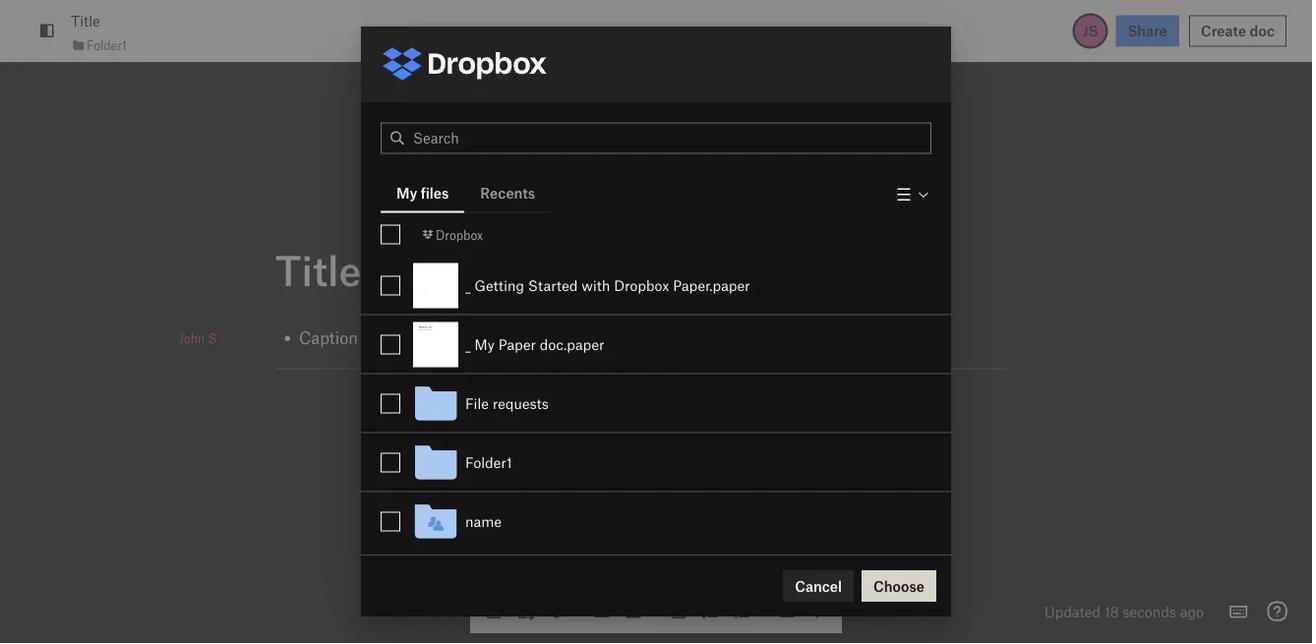 Task type: describe. For each thing, give the bounding box(es) containing it.
0 horizontal spatial dropbox
[[436, 227, 483, 242]]

title link
[[71, 10, 100, 32]]

cancel
[[795, 578, 842, 595]]

my inside tab
[[397, 185, 418, 202]]

seconds
[[1123, 603, 1177, 621]]

recents tab
[[465, 174, 551, 212]]

_ my paper doc.paper
[[466, 336, 605, 353]]

started
[[528, 277, 578, 294]]

0 vertical spatial title
[[71, 12, 100, 30]]

my files
[[397, 185, 449, 202]]

dropbox link
[[420, 225, 483, 245]]

folder1 link
[[71, 35, 127, 55]]

folder1 for folder1 link on the left of page
[[87, 38, 127, 52]]

updated
[[1045, 603, 1101, 621]]

recents
[[481, 185, 536, 202]]

file requests
[[466, 395, 549, 412]]

_ for _ my paper doc.paper
[[466, 336, 471, 353]]

caption
[[299, 327, 358, 347]]

_ for _ getting started with dropbox paper.paper
[[466, 277, 471, 294]]

row group containing _ getting started with dropbox paper.paper
[[361, 255, 952, 552]]

my files tab
[[381, 174, 465, 212]]

requests
[[493, 395, 549, 412]]

files
[[421, 185, 449, 202]]

cancel button
[[784, 571, 854, 602]]

getting
[[475, 277, 525, 294]]

name
[[466, 513, 502, 530]]

1 horizontal spatial title
[[276, 245, 362, 294]]

_ my paper doc.paper button
[[406, 315, 952, 374]]

Search text field
[[413, 124, 931, 153]]

file requests button
[[406, 374, 952, 434]]

doc.paper
[[540, 336, 605, 353]]

my inside button
[[475, 336, 495, 353]]

js
[[1083, 22, 1099, 39]]

file
[[466, 395, 489, 412]]

dropbox inside button
[[614, 277, 670, 294]]



Task type: locate. For each thing, give the bounding box(es) containing it.
share
[[1128, 22, 1168, 39]]

create
[[1202, 22, 1247, 39]]

folder1
[[87, 38, 127, 52], [466, 454, 512, 471]]

1 vertical spatial title
[[276, 245, 362, 294]]

title up folder1 link on the left of page
[[71, 12, 100, 30]]

18
[[1105, 603, 1120, 621]]

paper.paper
[[673, 277, 751, 294]]

tab list containing my files
[[381, 174, 551, 213]]

1 horizontal spatial my
[[475, 336, 495, 353]]

0 vertical spatial my
[[397, 185, 418, 202]]

0 vertical spatial dropbox
[[436, 227, 483, 242]]

1 horizontal spatial dropbox
[[614, 277, 670, 294]]

1 vertical spatial dropbox
[[614, 277, 670, 294]]

row group
[[361, 255, 952, 552]]

folder1 button
[[406, 434, 952, 493]]

my left paper
[[475, 336, 495, 353]]

with
[[582, 277, 611, 294]]

dropbox down files
[[436, 227, 483, 242]]

folder1 inside folder1 button
[[466, 454, 512, 471]]

folder1 inside folder1 link
[[87, 38, 127, 52]]

ago
[[1181, 603, 1205, 621]]

_ left getting at left top
[[466, 277, 471, 294]]

dropbox
[[436, 227, 483, 242], [614, 277, 670, 294]]

doc
[[1250, 22, 1275, 39]]

create doc
[[1202, 22, 1275, 39]]

title
[[71, 12, 100, 30], [276, 245, 362, 294]]

0 vertical spatial folder1
[[87, 38, 127, 52]]

folder1 up name
[[466, 454, 512, 471]]

_ getting started with dropbox paper.paper
[[466, 277, 751, 294]]

title up caption
[[276, 245, 362, 294]]

updated 18 seconds ago
[[1045, 603, 1205, 621]]

_ left paper
[[466, 336, 471, 353]]

1 vertical spatial _
[[466, 336, 471, 353]]

js button
[[1073, 13, 1109, 49]]

1 horizontal spatial folder1
[[466, 454, 512, 471]]

0 vertical spatial _
[[466, 277, 471, 294]]

create doc button
[[1190, 15, 1287, 47]]

1 _ from the top
[[466, 277, 471, 294]]

dropbox right with
[[614, 277, 670, 294]]

my
[[397, 185, 418, 202], [475, 336, 495, 353]]

tab list
[[381, 174, 551, 213]]

share button
[[1117, 15, 1180, 47]]

_ getting started with dropbox paper.paper button
[[406, 256, 952, 315]]

1 vertical spatial my
[[475, 336, 495, 353]]

paper
[[499, 336, 536, 353]]

my left files
[[397, 185, 418, 202]]

folder1 down title link
[[87, 38, 127, 52]]

0 horizontal spatial title
[[71, 12, 100, 30]]

_
[[466, 277, 471, 294], [466, 336, 471, 353]]

folder1 for folder1 button at the bottom of page
[[466, 454, 512, 471]]

2 _ from the top
[[466, 336, 471, 353]]

0 horizontal spatial my
[[397, 185, 418, 202]]

name button
[[406, 493, 952, 552]]

0 horizontal spatial folder1
[[87, 38, 127, 52]]

1 vertical spatial folder1
[[466, 454, 512, 471]]



Task type: vqa. For each thing, say whether or not it's contained in the screenshot.
JS
yes



